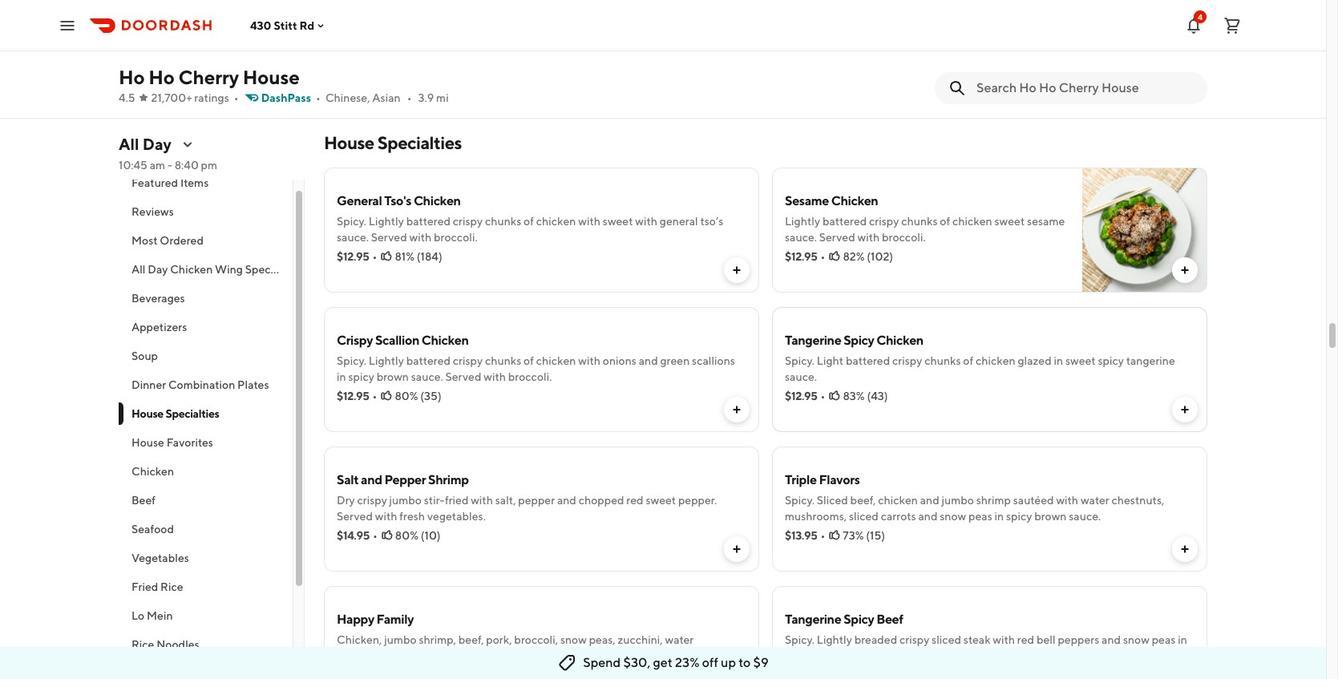 Task type: locate. For each thing, give the bounding box(es) containing it.
chicken inside crispy scallion chicken spicy. lightly battered crispy chunks of chicken with onions and green scallions in spicy brown sauce. served with broccoli.
[[536, 354, 576, 367]]

4.5
[[119, 91, 135, 104]]

brown down peas,
[[592, 650, 624, 662]]

1 horizontal spatial sliced
[[932, 634, 961, 646]]

2 horizontal spatial brown
[[1035, 510, 1067, 523]]

mein
[[147, 609, 173, 622]]

$12.95 left 82%
[[785, 250, 818, 263]]

1 ho from the left
[[119, 66, 145, 88]]

(35)
[[420, 390, 442, 403]]

open menu image
[[58, 16, 77, 35]]

house favorites
[[132, 436, 213, 449]]

1 vertical spatial beef
[[877, 612, 903, 627]]

sweet inside tangerine spicy beef spicy. lightly breaded crispy sliced steak with red bell peppers and snow peas in sweet tangerine peeled sauce.
[[785, 650, 815, 662]]

ho up "21,700+"
[[149, 66, 175, 88]]

peas inside the 'triple flavors spicy. sliced beef, chicken and jumbo shrimp sautéed with water chestnuts, mushrooms, sliced carrots and snow peas in spicy brown sauce.'
[[969, 510, 993, 523]]

chestnuts, inside the 'triple flavors spicy. sliced beef, chicken and jumbo shrimp sautéed with water chestnuts, mushrooms, sliced carrots and snow peas in spicy brown sauce.'
[[1112, 494, 1165, 507]]

battered up "(35)"
[[406, 354, 451, 367]]

chicken
[[414, 193, 461, 208], [831, 193, 878, 208], [170, 263, 213, 276], [422, 333, 469, 348], [877, 333, 924, 348], [132, 465, 174, 478]]

1 vertical spatial brown
[[1035, 510, 1067, 523]]

battered for general tso's chicken
[[406, 215, 451, 228]]

chopped
[[579, 494, 624, 507]]

snow
[[940, 510, 966, 523], [560, 634, 587, 646], [1123, 634, 1150, 646]]

day up am
[[142, 135, 172, 153]]

80% down fresh
[[395, 529, 419, 542]]

• right ratings on the top left of page
[[234, 91, 239, 104]]

0 horizontal spatial water
[[665, 634, 694, 646]]

lightly for tangerine
[[817, 634, 852, 646]]

rice right "fried"
[[160, 581, 183, 593]]

$13.95
[[785, 529, 818, 542]]

crispy scallion chicken spicy. lightly battered crispy chunks of chicken with onions and green scallions in spicy brown sauce. served with broccoli.
[[337, 333, 735, 383]]

cherry
[[178, 66, 239, 88]]

dinner combination plates
[[132, 378, 269, 391]]

add item to cart image
[[1179, 68, 1192, 81], [731, 403, 743, 416], [731, 543, 743, 556], [1179, 543, 1192, 556]]

1 horizontal spatial red
[[1018, 634, 1035, 646]]

red
[[627, 494, 644, 507], [1018, 634, 1035, 646]]

(102)
[[867, 250, 893, 263]]

peas,
[[589, 634, 616, 646]]

0 horizontal spatial beef
[[132, 494, 156, 507]]

sauce. inside tangerine spicy beef spicy. lightly breaded crispy sliced steak with red bell peppers and snow peas in sweet tangerine peeled sauce.
[[906, 650, 938, 662]]

chicken for tangerine
[[877, 333, 924, 348]]

$12.95 • down light
[[785, 390, 825, 403]]

beef, up mushrooms
[[458, 634, 484, 646]]

1 horizontal spatial broccoli.
[[508, 370, 552, 383]]

0 vertical spatial spicy
[[1098, 354, 1124, 367]]

1 vertical spatial spicy
[[844, 612, 874, 627]]

$12.95 • for crispy
[[337, 390, 377, 403]]

ratings
[[194, 91, 229, 104]]

0 vertical spatial peas
[[969, 510, 993, 523]]

chestnuts, for family
[[337, 650, 390, 662]]

1 horizontal spatial snow
[[940, 510, 966, 523]]

spicy. down crispy
[[337, 354, 366, 367]]

water inside happy family chicken, jumbo shrimp, beef, pork, broccoli, snow peas, zucchini, water chestnuts, carrots, mushrooms and baby corn with brown sauce.
[[665, 634, 694, 646]]

mushrooms
[[432, 650, 491, 662]]

1 vertical spatial water
[[665, 634, 694, 646]]

peeled
[[869, 650, 904, 662]]

2 horizontal spatial broccoli.
[[882, 231, 926, 244]]

water for flavors
[[1081, 494, 1110, 507]]

house specialties up house favorites
[[132, 407, 219, 420]]

1 vertical spatial red
[[1018, 634, 1035, 646]]

1 vertical spatial day
[[148, 263, 168, 276]]

0 vertical spatial chestnuts,
[[1112, 494, 1165, 507]]

$12.95 • down crispy
[[337, 390, 377, 403]]

jumbo inside happy family chicken, jumbo shrimp, beef, pork, broccoli, snow peas, zucchini, water chestnuts, carrots, mushrooms and baby corn with brown sauce.
[[384, 634, 417, 646]]

house inside button
[[132, 436, 164, 449]]

chunks for tangerine spicy chicken
[[925, 354, 961, 367]]

happy family chicken, jumbo shrimp, beef, pork, broccoli, snow peas, zucchini, water chestnuts, carrots, mushrooms and baby corn with brown sauce.
[[337, 612, 694, 662]]

favorites
[[167, 436, 213, 449]]

• left chinese,
[[316, 91, 321, 104]]

spicy inside the 'triple flavors spicy. sliced beef, chicken and jumbo shrimp sautéed with water chestnuts, mushrooms, sliced carrots and snow peas in spicy brown sauce.'
[[1006, 510, 1032, 523]]

2 vertical spatial brown
[[592, 650, 624, 662]]

battered inside crispy scallion chicken spicy. lightly battered crispy chunks of chicken with onions and green scallions in spicy brown sauce. served with broccoli.
[[406, 354, 451, 367]]

snow right peppers
[[1123, 634, 1150, 646]]

• left the 80% (35)
[[373, 390, 377, 403]]

in inside crispy scallion chicken spicy. lightly battered crispy chunks of chicken with onions and green scallions in spicy brown sauce. served with broccoli.
[[337, 370, 346, 383]]

• right $14.95 on the bottom left
[[373, 529, 378, 542]]

all inside button
[[132, 263, 146, 276]]

0 vertical spatial beef
[[132, 494, 156, 507]]

1 vertical spatial all
[[132, 263, 146, 276]]

red inside the 'salt and pepper shrimp dry crispy jumbo stir-fried with salt, pepper and chopped red sweet pepper. served with fresh vegetables.'
[[627, 494, 644, 507]]

0 horizontal spatial peas
[[969, 510, 993, 523]]

snow inside tangerine spicy beef spicy. lightly breaded crispy sliced steak with red bell peppers and snow peas in sweet tangerine peeled sauce.
[[1123, 634, 1150, 646]]

chunks inside general tso's chicken spicy. lightly battered crispy chunks of chicken with sweet with general tso's sauce. served with broccoli.
[[485, 215, 521, 228]]

sautéed
[[1013, 494, 1054, 507]]

0 horizontal spatial tangerine
[[818, 650, 867, 662]]

chicken inside tangerine spicy chicken spicy. light battered crispy chunks of chicken glazed in sweet spicy tangerine sauce.
[[976, 354, 1016, 367]]

specialties down the 3.9
[[377, 132, 462, 153]]

spicy down crispy
[[348, 370, 374, 383]]

soup
[[132, 350, 158, 362]]

2 vertical spatial spicy
[[1006, 510, 1032, 523]]

jumbo up carrots,
[[384, 634, 417, 646]]

0 vertical spatial sliced
[[849, 510, 879, 523]]

ho
[[119, 66, 145, 88], [149, 66, 175, 88]]

water for family
[[665, 634, 694, 646]]

sauce. inside general tso's chicken spicy. lightly battered crispy chunks of chicken with sweet with general tso's sauce. served with broccoli.
[[337, 231, 369, 244]]

salt
[[337, 472, 359, 488]]

spicy. left light
[[785, 354, 815, 367]]

scallions
[[692, 354, 735, 367]]

spicy. down general
[[337, 215, 366, 228]]

1 vertical spatial peas
[[1152, 634, 1176, 646]]

chicken right sesame
[[831, 193, 878, 208]]

beef, inside happy family chicken, jumbo shrimp, beef, pork, broccoli, snow peas, zucchini, water chestnuts, carrots, mushrooms and baby corn with brown sauce.
[[458, 634, 484, 646]]

chicken for general tso's chicken
[[536, 215, 576, 228]]

menus image
[[181, 138, 194, 151]]

chicken down ordered
[[170, 263, 213, 276]]

jumbo inside the 'triple flavors spicy. sliced beef, chicken and jumbo shrimp sautéed with water chestnuts, mushrooms, sliced carrots and snow peas in spicy brown sauce.'
[[942, 494, 974, 507]]

add item to cart image for general tso's chicken
[[731, 264, 743, 277]]

day
[[142, 135, 172, 153], [148, 263, 168, 276]]

sliced inside the 'triple flavors spicy. sliced beef, chicken and jumbo shrimp sautéed with water chestnuts, mushrooms, sliced carrots and snow peas in spicy brown sauce.'
[[849, 510, 879, 523]]

spicy. left breaded
[[785, 634, 815, 646]]

1 vertical spatial specialties
[[166, 407, 219, 420]]

• left the 3.9
[[407, 91, 412, 104]]

tangerine for chicken
[[785, 333, 841, 348]]

lightly down sesame
[[785, 215, 820, 228]]

and left green
[[639, 354, 658, 367]]

0 vertical spatial tangerine
[[785, 333, 841, 348]]

$13.95 •
[[785, 529, 825, 542]]

house specialties
[[324, 132, 462, 153], [132, 407, 219, 420]]

crispy inside crispy scallion chicken spicy. lightly battered crispy chunks of chicken with onions and green scallions in spicy brown sauce. served with broccoli.
[[453, 354, 483, 367]]

spicy inside tangerine spicy chicken spicy. light battered crispy chunks of chicken glazed in sweet spicy tangerine sauce.
[[844, 333, 874, 348]]

1 vertical spatial spicy
[[348, 370, 374, 383]]

red right chopped
[[627, 494, 644, 507]]

beef up breaded
[[877, 612, 903, 627]]

brown inside crispy scallion chicken spicy. lightly battered crispy chunks of chicken with onions and green scallions in spicy brown sauce. served with broccoli.
[[377, 370, 409, 383]]

1 horizontal spatial beef
[[877, 612, 903, 627]]

• for tangerine spicy chicken
[[821, 390, 825, 403]]

dinner combination plates button
[[119, 370, 293, 399]]

crispy inside tangerine spicy beef spicy. lightly breaded crispy sliced steak with red bell peppers and snow peas in sweet tangerine peeled sauce.
[[900, 634, 930, 646]]

battered inside sesame chicken lightly battered crispy chunks of chicken sweet sesame sauce. served with broccoli.
[[823, 215, 867, 228]]

spicy
[[844, 333, 874, 348], [844, 612, 874, 627]]

chicken inside button
[[170, 263, 213, 276]]

ho up 4.5
[[119, 66, 145, 88]]

house specialties down 'chinese, asian • 3.9 mi'
[[324, 132, 462, 153]]

peas inside tangerine spicy beef spicy. lightly breaded crispy sliced steak with red bell peppers and snow peas in sweet tangerine peeled sauce.
[[1152, 634, 1176, 646]]

• left 81%
[[373, 250, 377, 263]]

crispy
[[337, 333, 373, 348]]

chunks inside tangerine spicy chicken spicy. light battered crispy chunks of chicken glazed in sweet spicy tangerine sauce.
[[925, 354, 961, 367]]

1 spicy from the top
[[844, 333, 874, 348]]

and right pepper
[[557, 494, 576, 507]]

and down pork,
[[494, 650, 513, 662]]

1 horizontal spatial peas
[[1152, 634, 1176, 646]]

1 horizontal spatial chestnuts,
[[1112, 494, 1165, 507]]

pepper
[[518, 494, 555, 507]]

spicy up breaded
[[844, 612, 874, 627]]

jumbo inside the 'salt and pepper shrimp dry crispy jumbo stir-fried with salt, pepper and chopped red sweet pepper. served with fresh vegetables.'
[[389, 494, 422, 507]]

lightly inside tangerine spicy beef spicy. lightly breaded crispy sliced steak with red bell peppers and snow peas in sweet tangerine peeled sauce.
[[817, 634, 852, 646]]

shrimp
[[428, 472, 469, 488]]

1 horizontal spatial rice
[[160, 581, 183, 593]]

1 horizontal spatial tangerine
[[1126, 354, 1175, 367]]

2 80% from the top
[[395, 529, 419, 542]]

lightly down tso's in the left of the page
[[369, 215, 404, 228]]

general
[[660, 215, 698, 228]]

spicy. down triple
[[785, 494, 815, 507]]

chunks inside crispy scallion chicken spicy. lightly battered crispy chunks of chicken with onions and green scallions in spicy brown sauce. served with broccoli.
[[485, 354, 521, 367]]

tangerine inside tangerine spicy chicken spicy. light battered crispy chunks of chicken glazed in sweet spicy tangerine sauce.
[[785, 333, 841, 348]]

1 vertical spatial beef,
[[458, 634, 484, 646]]

sesame
[[1027, 215, 1065, 228]]

$12.95 • left 82%
[[785, 250, 825, 263]]

of inside crispy scallion chicken spicy. lightly battered crispy chunks of chicken with onions and green scallions in spicy brown sauce. served with broccoli.
[[524, 354, 534, 367]]

chicken right tso's in the left of the page
[[414, 193, 461, 208]]

(10)
[[421, 529, 441, 542]]

red left bell
[[1018, 634, 1035, 646]]

1 horizontal spatial brown
[[592, 650, 624, 662]]

Item Search search field
[[977, 79, 1195, 97]]

battered up "(184)"
[[406, 215, 451, 228]]

in inside the 'triple flavors spicy. sliced beef, chicken and jumbo shrimp sautéed with water chestnuts, mushrooms, sliced carrots and snow peas in spicy brown sauce.'
[[995, 510, 1004, 523]]

1 horizontal spatial spicy
[[1006, 510, 1032, 523]]

beef up seafood
[[132, 494, 156, 507]]

battered inside tangerine spicy chicken spicy. light battered crispy chunks of chicken glazed in sweet spicy tangerine sauce.
[[846, 354, 890, 367]]

most
[[132, 234, 158, 247]]

0 horizontal spatial brown
[[377, 370, 409, 383]]

$12.95 down crispy
[[337, 390, 369, 403]]

1 80% from the top
[[395, 390, 418, 403]]

0 horizontal spatial house specialties
[[132, 407, 219, 420]]

noodles
[[157, 638, 199, 651]]

0 vertical spatial all
[[119, 135, 139, 153]]

81% (184)
[[395, 250, 442, 263]]

rice inside fried rice button
[[160, 581, 183, 593]]

1 vertical spatial tangerine
[[785, 612, 841, 627]]

green
[[660, 354, 690, 367]]

lightly down scallion
[[369, 354, 404, 367]]

brown down sautéed
[[1035, 510, 1067, 523]]

chicken inside tangerine spicy chicken spicy. light battered crispy chunks of chicken glazed in sweet spicy tangerine sauce.
[[877, 333, 924, 348]]

sweet left the general
[[603, 215, 633, 228]]

0 horizontal spatial broccoli.
[[434, 231, 478, 244]]

spicy inside tangerine spicy beef spicy. lightly breaded crispy sliced steak with red bell peppers and snow peas in sweet tangerine peeled sauce.
[[844, 612, 874, 627]]

vegetables.
[[427, 510, 486, 523]]

sweet left sesame
[[995, 215, 1025, 228]]

all for all day
[[119, 135, 139, 153]]

most ordered button
[[119, 226, 293, 255]]

spicy up 83%
[[844, 333, 874, 348]]

1 vertical spatial chestnuts,
[[337, 650, 390, 662]]

chicken inside crispy scallion chicken spicy. lightly battered crispy chunks of chicken with onions and green scallions in spicy brown sauce. served with broccoli.
[[422, 333, 469, 348]]

0 vertical spatial 80%
[[395, 390, 418, 403]]

0 horizontal spatial spicy
[[348, 370, 374, 383]]

0 horizontal spatial sliced
[[849, 510, 879, 523]]

brown inside happy family chicken, jumbo shrimp, beef, pork, broccoli, snow peas, zucchini, water chestnuts, carrots, mushrooms and baby corn with brown sauce.
[[592, 650, 624, 662]]

0 horizontal spatial ho
[[119, 66, 145, 88]]

2 horizontal spatial snow
[[1123, 634, 1150, 646]]

• down mushrooms,
[[821, 529, 825, 542]]

0 vertical spatial rice
[[160, 581, 183, 593]]

crispy inside tangerine spicy chicken spicy. light battered crispy chunks of chicken glazed in sweet spicy tangerine sauce.
[[893, 354, 922, 367]]

items
[[180, 176, 209, 189]]

served inside the 'salt and pepper shrimp dry crispy jumbo stir-fried with salt, pepper and chopped red sweet pepper. served with fresh vegetables.'
[[337, 510, 373, 523]]

all down most
[[132, 263, 146, 276]]

2 spicy from the top
[[844, 612, 874, 627]]

water up spend $30, get 23% off up to $9
[[665, 634, 694, 646]]

crispy for crispy scallion chicken spicy. lightly battered crispy chunks of chicken with onions and green scallions in spicy brown sauce. served with broccoli.
[[453, 354, 483, 367]]

$12.95 • for general
[[337, 250, 377, 263]]

soup button
[[119, 342, 293, 370]]

lo mein button
[[119, 601, 293, 630]]

spicy. inside general tso's chicken spicy. lightly battered crispy chunks of chicken with sweet with general tso's sauce. served with broccoli.
[[337, 215, 366, 228]]

broccoli.
[[434, 231, 478, 244], [882, 231, 926, 244], [508, 370, 552, 383]]

spicy. inside tangerine spicy chicken spicy. light battered crispy chunks of chicken glazed in sweet spicy tangerine sauce.
[[785, 354, 815, 367]]

salt and pepper shrimp dry crispy jumbo stir-fried with salt, pepper and chopped red sweet pepper. served with fresh vegetables.
[[337, 472, 717, 523]]

jumbo up fresh
[[389, 494, 422, 507]]

seafood button
[[119, 515, 293, 544]]

0 horizontal spatial snow
[[560, 634, 587, 646]]

crispy inside sesame chicken lightly battered crispy chunks of chicken sweet sesame sauce. served with broccoli.
[[869, 215, 899, 228]]

sauce. inside tangerine spicy chicken spicy. light battered crispy chunks of chicken glazed in sweet spicy tangerine sauce.
[[785, 370, 817, 383]]

snow right carrots
[[940, 510, 966, 523]]

sweet right "$9"
[[785, 650, 815, 662]]

water right sautéed
[[1081, 494, 1110, 507]]

battered up 83% (43)
[[846, 354, 890, 367]]

sweet right glazed
[[1066, 354, 1096, 367]]

81%
[[395, 250, 415, 263]]

sliced left the steak
[[932, 634, 961, 646]]

1 horizontal spatial beef,
[[851, 494, 876, 507]]

$12.95 left 81%
[[337, 250, 369, 263]]

crispy for tangerine spicy beef spicy. lightly breaded crispy sliced steak with red bell peppers and snow peas in sweet tangerine peeled sauce.
[[900, 634, 930, 646]]

1 vertical spatial rice
[[132, 638, 154, 651]]

0 vertical spatial red
[[627, 494, 644, 507]]

sliced up 73% (15)
[[849, 510, 879, 523]]

water
[[1081, 494, 1110, 507], [665, 634, 694, 646]]

brown up the 80% (35)
[[377, 370, 409, 383]]

lightly inside crispy scallion chicken spicy. lightly battered crispy chunks of chicken with onions and green scallions in spicy brown sauce. served with broccoli.
[[369, 354, 404, 367]]

and
[[639, 354, 658, 367], [361, 472, 382, 488], [557, 494, 576, 507], [920, 494, 940, 507], [919, 510, 938, 523], [1102, 634, 1121, 646], [494, 650, 513, 662]]

2 tangerine from the top
[[785, 612, 841, 627]]

73%
[[843, 529, 864, 542]]

day for all day
[[142, 135, 172, 153]]

0 horizontal spatial chestnuts,
[[337, 650, 390, 662]]

1 vertical spatial 80%
[[395, 529, 419, 542]]

0 horizontal spatial beef,
[[458, 634, 484, 646]]

8:40
[[175, 159, 199, 172]]

• left 82%
[[821, 250, 825, 263]]

chunks for crispy scallion chicken
[[485, 354, 521, 367]]

lightly for crispy
[[369, 354, 404, 367]]

$12.95 • left 81%
[[337, 250, 377, 263]]

rice noodles
[[132, 638, 199, 651]]

tangerine
[[1126, 354, 1175, 367], [818, 650, 867, 662]]

$14.95 •
[[337, 529, 378, 542]]

of inside tangerine spicy chicken spicy. light battered crispy chunks of chicken glazed in sweet spicy tangerine sauce.
[[963, 354, 974, 367]]

and inside happy family chicken, jumbo shrimp, beef, pork, broccoli, snow peas, zucchini, water chestnuts, carrots, mushrooms and baby corn with brown sauce.
[[494, 650, 513, 662]]

snow up corn
[[560, 634, 587, 646]]

of inside general tso's chicken spicy. lightly battered crispy chunks of chicken with sweet with general tso's sauce. served with broccoli.
[[524, 215, 534, 228]]

jumbo left shrimp
[[942, 494, 974, 507]]

0 horizontal spatial rice
[[132, 638, 154, 651]]

lo mein
[[132, 609, 173, 622]]

lightly
[[369, 215, 404, 228], [785, 215, 820, 228], [369, 354, 404, 367], [817, 634, 852, 646]]

day inside button
[[148, 263, 168, 276]]

of for tangerine spicy chicken
[[963, 354, 974, 367]]

and inside crispy scallion chicken spicy. lightly battered crispy chunks of chicken with onions and green scallions in spicy brown sauce. served with broccoli.
[[639, 354, 658, 367]]

to
[[739, 655, 751, 670]]

pm
[[201, 159, 217, 172]]

rice
[[160, 581, 183, 593], [132, 638, 154, 651]]

3.9
[[418, 91, 434, 104]]

reviews button
[[119, 197, 293, 226]]

day up beverages
[[148, 263, 168, 276]]

all up 10:45
[[119, 135, 139, 153]]

1 horizontal spatial ho
[[149, 66, 175, 88]]

$12.95 •
[[337, 250, 377, 263], [785, 250, 825, 263], [337, 390, 377, 403], [785, 390, 825, 403]]

$12.95 down light
[[785, 390, 818, 403]]

bell
[[1037, 634, 1056, 646]]

rice down lo
[[132, 638, 154, 651]]

snow inside happy family chicken, jumbo shrimp, beef, pork, broccoli, snow peas, zucchini, water chestnuts, carrots, mushrooms and baby corn with brown sauce.
[[560, 634, 587, 646]]

tangerine inside tangerine spicy beef spicy. lightly breaded crispy sliced steak with red bell peppers and snow peas in sweet tangerine peeled sauce.
[[785, 612, 841, 627]]

chicken inside general tso's chicken spicy. lightly battered crispy chunks of chicken with sweet with general tso's sauce. served with broccoli.
[[414, 193, 461, 208]]

1 horizontal spatial specialties
[[377, 132, 462, 153]]

lo
[[132, 609, 145, 622]]

0 vertical spatial day
[[142, 135, 172, 153]]

battered inside general tso's chicken spicy. lightly battered crispy chunks of chicken with sweet with general tso's sauce. served with broccoli.
[[406, 215, 451, 228]]

lightly left breaded
[[817, 634, 852, 646]]

2 horizontal spatial spicy
[[1098, 354, 1124, 367]]

battered
[[406, 215, 451, 228], [823, 215, 867, 228], [406, 354, 451, 367], [846, 354, 890, 367]]

chicken down house favorites
[[132, 465, 174, 478]]

in inside tangerine spicy chicken spicy. light battered crispy chunks of chicken glazed in sweet spicy tangerine sauce.
[[1054, 354, 1063, 367]]

beef,
[[851, 494, 876, 507], [458, 634, 484, 646]]

house
[[243, 66, 300, 88], [324, 132, 374, 153], [132, 407, 164, 420], [132, 436, 164, 449]]

$30,
[[624, 655, 651, 670]]

water inside the 'triple flavors spicy. sliced beef, chicken and jumbo shrimp sautéed with water chestnuts, mushrooms, sliced carrots and snow peas in spicy brown sauce.'
[[1081, 494, 1110, 507]]

• left 83%
[[821, 390, 825, 403]]

0 vertical spatial brown
[[377, 370, 409, 383]]

add item to cart image
[[731, 264, 743, 277], [1179, 264, 1192, 277], [1179, 403, 1192, 416]]

chicken inside general tso's chicken spicy. lightly battered crispy chunks of chicken with sweet with general tso's sauce. served with broccoli.
[[536, 215, 576, 228]]

crispy for tangerine spicy chicken spicy. light battered crispy chunks of chicken glazed in sweet spicy tangerine sauce.
[[893, 354, 922, 367]]

salt,
[[495, 494, 516, 507]]

spicy right glazed
[[1098, 354, 1124, 367]]

battered up 82%
[[823, 215, 867, 228]]

1 vertical spatial tangerine
[[818, 650, 867, 662]]

0 vertical spatial tangerine
[[1126, 354, 1175, 367]]

1 vertical spatial sliced
[[932, 634, 961, 646]]

• for general tso's chicken
[[373, 250, 377, 263]]

1 tangerine from the top
[[785, 333, 841, 348]]

chicken,
[[337, 634, 382, 646]]

and inside tangerine spicy beef spicy. lightly breaded crispy sliced steak with red bell peppers and snow peas in sweet tangerine peeled sauce.
[[1102, 634, 1121, 646]]

flavors
[[819, 472, 860, 488]]

in inside tangerine spicy beef spicy. lightly breaded crispy sliced steak with red bell peppers and snow peas in sweet tangerine peeled sauce.
[[1178, 634, 1187, 646]]

0 horizontal spatial red
[[627, 494, 644, 507]]

chicken up (43)
[[877, 333, 924, 348]]

house favorites button
[[119, 428, 293, 457]]

and right peppers
[[1102, 634, 1121, 646]]

0 vertical spatial water
[[1081, 494, 1110, 507]]

sweet left pepper.
[[646, 494, 676, 507]]

80% left "(35)"
[[395, 390, 418, 403]]

spicy. inside crispy scallion chicken spicy. lightly battered crispy chunks of chicken with onions and green scallions in spicy brown sauce. served with broccoli.
[[337, 354, 366, 367]]

am
[[150, 159, 165, 172]]

beef, right "sliced"
[[851, 494, 876, 507]]

1 horizontal spatial water
[[1081, 494, 1110, 507]]

0 vertical spatial house specialties
[[324, 132, 462, 153]]

sliced
[[817, 494, 848, 507]]

specialties up favorites
[[166, 407, 219, 420]]

house left favorites
[[132, 436, 164, 449]]

chicken right scallion
[[422, 333, 469, 348]]

chicken for crispy scallion chicken
[[536, 354, 576, 367]]

served inside sesame chicken lightly battered crispy chunks of chicken sweet sesame sauce. served with broccoli.
[[819, 231, 855, 244]]

0 vertical spatial spicy
[[844, 333, 874, 348]]

0 vertical spatial beef,
[[851, 494, 876, 507]]

crispy inside general tso's chicken spicy. lightly battered crispy chunks of chicken with sweet with general tso's sauce. served with broccoli.
[[453, 215, 483, 228]]

spicy down sautéed
[[1006, 510, 1032, 523]]



Task type: vqa. For each thing, say whether or not it's contained in the screenshot.


Task type: describe. For each thing, give the bounding box(es) containing it.
all day
[[119, 135, 172, 153]]

chicken inside button
[[132, 465, 174, 478]]

• for crispy scallion chicken
[[373, 390, 377, 403]]

dashpass •
[[261, 91, 321, 104]]

chicken for general
[[414, 193, 461, 208]]

fried rice button
[[119, 573, 293, 601]]

sweet inside general tso's chicken spicy. lightly battered crispy chunks of chicken with sweet with general tso's sauce. served with broccoli.
[[603, 215, 633, 228]]

82%
[[843, 250, 865, 263]]

• for triple flavors
[[821, 529, 825, 542]]

-
[[168, 159, 172, 172]]

chicken inside sesame chicken lightly battered crispy chunks of chicken sweet sesame sauce. served with broccoli.
[[831, 193, 878, 208]]

ho ho cherry house
[[119, 66, 300, 88]]

appetizers button
[[119, 313, 293, 342]]

served inside general tso's chicken spicy. lightly battered crispy chunks of chicken with sweet with general tso's sauce. served with broccoli.
[[371, 231, 407, 244]]

house down chinese,
[[324, 132, 374, 153]]

spicy. for tangerine spicy chicken
[[785, 354, 815, 367]]

430 stitt rd button
[[250, 19, 327, 32]]

sweet inside sesame chicken lightly battered crispy chunks of chicken sweet sesame sauce. served with broccoli.
[[995, 215, 1025, 228]]

4
[[1198, 12, 1203, 21]]

red inside tangerine spicy beef spicy. lightly breaded crispy sliced steak with red bell peppers and snow peas in sweet tangerine peeled sauce.
[[1018, 634, 1035, 646]]

$12.95 for tangerine
[[785, 390, 818, 403]]

baby
[[515, 650, 540, 662]]

add item to cart image for salt and pepper shrimp
[[731, 543, 743, 556]]

beef inside button
[[132, 494, 156, 507]]

sauce. inside happy family chicken, jumbo shrimp, beef, pork, broccoli, snow peas, zucchini, water chestnuts, carrots, mushrooms and baby corn with brown sauce.
[[627, 650, 659, 662]]

chicken for crispy
[[422, 333, 469, 348]]

430
[[250, 19, 271, 32]]

spicy. for crispy scallion chicken
[[337, 354, 366, 367]]

2 ho from the left
[[149, 66, 175, 88]]

chicken for tangerine spicy chicken
[[976, 354, 1016, 367]]

sauce. inside crispy scallion chicken spicy. lightly battered crispy chunks of chicken with onions and green scallions in spicy brown sauce. served with broccoli.
[[411, 370, 443, 383]]

rice inside button
[[132, 638, 154, 651]]

battered for crispy scallion chicken
[[406, 354, 451, 367]]

vegetables
[[132, 552, 189, 565]]

dinner
[[132, 378, 166, 391]]

80% for spicy.
[[395, 390, 418, 403]]

spicy. inside the 'triple flavors spicy. sliced beef, chicken and jumbo shrimp sautéed with water chestnuts, mushrooms, sliced carrots and snow peas in spicy brown sauce.'
[[785, 494, 815, 507]]

happy
[[337, 612, 374, 627]]

specials
[[245, 263, 287, 276]]

spicy inside tangerine spicy chicken spicy. light battered crispy chunks of chicken glazed in sweet spicy tangerine sauce.
[[1098, 354, 1124, 367]]

10:45 am - 8:40 pm
[[119, 159, 217, 172]]

$9
[[753, 655, 769, 670]]

most ordered
[[132, 234, 204, 247]]

sesame chicken image
[[1083, 168, 1208, 293]]

up
[[721, 655, 736, 670]]

sweet inside tangerine spicy chicken spicy. light battered crispy chunks of chicken glazed in sweet spicy tangerine sauce.
[[1066, 354, 1096, 367]]

of for general tso's chicken
[[524, 215, 534, 228]]

glazed
[[1018, 354, 1052, 367]]

ordered
[[160, 234, 204, 247]]

notification bell image
[[1184, 16, 1204, 35]]

corn
[[543, 650, 565, 662]]

83%
[[843, 390, 865, 403]]

23%
[[675, 655, 700, 670]]

battered for tangerine spicy chicken
[[846, 354, 890, 367]]

chunks inside sesame chicken lightly battered crispy chunks of chicken sweet sesame sauce. served with broccoli.
[[901, 215, 938, 228]]

broccoli. inside crispy scallion chicken spicy. lightly battered crispy chunks of chicken with onions and green scallions in spicy brown sauce. served with broccoli.
[[508, 370, 552, 383]]

with inside the 'triple flavors spicy. sliced beef, chicken and jumbo shrimp sautéed with water chestnuts, mushrooms, sliced carrots and snow peas in spicy brown sauce.'
[[1056, 494, 1079, 507]]

$12.95 for general
[[337, 250, 369, 263]]

brown inside the 'triple flavors spicy. sliced beef, chicken and jumbo shrimp sautéed with water chestnuts, mushrooms, sliced carrots and snow peas in spicy brown sauce.'
[[1035, 510, 1067, 523]]

sesame
[[785, 193, 829, 208]]

dashpass
[[261, 91, 311, 104]]

with inside sesame chicken lightly battered crispy chunks of chicken sweet sesame sauce. served with broccoli.
[[858, 231, 880, 244]]

$14.95
[[337, 529, 370, 542]]

house down dinner
[[132, 407, 164, 420]]

all day chicken wing specials
[[132, 263, 287, 276]]

spicy. inside tangerine spicy beef spicy. lightly breaded crispy sliced steak with red bell peppers and snow peas in sweet tangerine peeled sauce.
[[785, 634, 815, 646]]

spicy for beef
[[844, 612, 874, 627]]

snow inside the 'triple flavors spicy. sliced beef, chicken and jumbo shrimp sautéed with water chestnuts, mushrooms, sliced carrots and snow peas in spicy brown sauce.'
[[940, 510, 966, 523]]

scallion
[[375, 333, 419, 348]]

$10.95
[[337, 47, 371, 59]]

crispy inside the 'salt and pepper shrimp dry crispy jumbo stir-fried with salt, pepper and chopped red sweet pepper. served with fresh vegetables.'
[[357, 494, 387, 507]]

wing
[[215, 263, 243, 276]]

lightly inside sesame chicken lightly battered crispy chunks of chicken sweet sesame sauce. served with broccoli.
[[785, 215, 820, 228]]

chicken button
[[119, 457, 293, 486]]

seafood
[[132, 523, 174, 536]]

with inside happy family chicken, jumbo shrimp, beef, pork, broccoli, snow peas, zucchini, water chestnuts, carrots, mushrooms and baby corn with brown sauce.
[[568, 650, 590, 662]]

house up dashpass on the left of the page
[[243, 66, 300, 88]]

served inside crispy scallion chicken spicy. lightly battered crispy chunks of chicken with onions and green scallions in spicy brown sauce. served with broccoli.
[[445, 370, 482, 383]]

83% (43)
[[843, 390, 888, 403]]

• for sesame chicken
[[821, 250, 825, 263]]

carrots
[[881, 510, 916, 523]]

reviews
[[132, 205, 174, 218]]

beef inside tangerine spicy beef spicy. lightly breaded crispy sliced steak with red bell peppers and snow peas in sweet tangerine peeled sauce.
[[877, 612, 903, 627]]

spicy for chicken
[[844, 333, 874, 348]]

sliced inside tangerine spicy beef spicy. lightly breaded crispy sliced steak with red bell peppers and snow peas in sweet tangerine peeled sauce.
[[932, 634, 961, 646]]

combination
[[168, 378, 235, 391]]

mi
[[436, 91, 449, 104]]

21,700+
[[151, 91, 192, 104]]

chinese, asian • 3.9 mi
[[326, 91, 449, 104]]

$12.95 for sesame
[[785, 250, 818, 263]]

chinese,
[[326, 91, 370, 104]]

0 items, open order cart image
[[1223, 16, 1242, 35]]

shrimp,
[[419, 634, 456, 646]]

day for all day chicken wing specials
[[148, 263, 168, 276]]

broccoli. inside general tso's chicken spicy. lightly battered crispy chunks of chicken with sweet with general tso's sauce. served with broccoli.
[[434, 231, 478, 244]]

(184)
[[417, 250, 442, 263]]

light
[[817, 354, 844, 367]]

tangerine inside tangerine spicy beef spicy. lightly breaded crispy sliced steak with red bell peppers and snow peas in sweet tangerine peeled sauce.
[[818, 650, 867, 662]]

80% (35)
[[395, 390, 442, 403]]

add item to cart image for tangerine spicy chicken
[[1179, 403, 1192, 416]]

sauce. inside sesame chicken lightly battered crispy chunks of chicken sweet sesame sauce. served with broccoli.
[[785, 231, 817, 244]]

and left shrimp
[[920, 494, 940, 507]]

10:45
[[119, 159, 147, 172]]

chicken inside sesame chicken lightly battered crispy chunks of chicken sweet sesame sauce. served with broccoli.
[[953, 215, 993, 228]]

sesame chicken lightly battered crispy chunks of chicken sweet sesame sauce. served with broccoli.
[[785, 193, 1065, 244]]

tangerine spicy chicken spicy. light battered crispy chunks of chicken glazed in sweet spicy tangerine sauce.
[[785, 333, 1175, 383]]

triple
[[785, 472, 817, 488]]

sauce. inside the 'triple flavors spicy. sliced beef, chicken and jumbo shrimp sautéed with water chestnuts, mushrooms, sliced carrots and snow peas in spicy brown sauce.'
[[1069, 510, 1101, 523]]

80% for shrimp
[[395, 529, 419, 542]]

of inside sesame chicken lightly battered crispy chunks of chicken sweet sesame sauce. served with broccoli.
[[940, 215, 950, 228]]

1 vertical spatial house specialties
[[132, 407, 219, 420]]

$12.95 • for tangerine
[[785, 390, 825, 403]]

featured items
[[132, 176, 209, 189]]

breaded
[[855, 634, 898, 646]]

and right salt
[[361, 472, 382, 488]]

tangerine for beef
[[785, 612, 841, 627]]

crispy for general tso's chicken spicy. lightly battered crispy chunks of chicken with sweet with general tso's sauce. served with broccoli.
[[453, 215, 483, 228]]

$12.95 for crispy
[[337, 390, 369, 403]]

appetizers
[[132, 321, 187, 334]]

vegetables button
[[119, 544, 293, 573]]

0 vertical spatial specialties
[[377, 132, 462, 153]]

$11.95
[[785, 38, 816, 51]]

family
[[377, 612, 414, 627]]

spicy. for general tso's chicken
[[337, 215, 366, 228]]

beef, inside the 'triple flavors spicy. sliced beef, chicken and jumbo shrimp sautéed with water chestnuts, mushrooms, sliced carrots and snow peas in spicy brown sauce.'
[[851, 494, 876, 507]]

tso's
[[700, 215, 724, 228]]

with inside tangerine spicy beef spicy. lightly breaded crispy sliced steak with red bell peppers and snow peas in sweet tangerine peeled sauce.
[[993, 634, 1015, 646]]

sweet inside the 'salt and pepper shrimp dry crispy jumbo stir-fried with salt, pepper and chopped red sweet pepper. served with fresh vegetables.'
[[646, 494, 676, 507]]

all day chicken wing specials button
[[119, 255, 293, 284]]

of for crispy scallion chicken
[[524, 354, 534, 367]]

(43)
[[867, 390, 888, 403]]

featured items button
[[119, 168, 293, 197]]

spicy inside crispy scallion chicken spicy. lightly battered crispy chunks of chicken with onions and green scallions in spicy brown sauce. served with broccoli.
[[348, 370, 374, 383]]

broccoli. inside sesame chicken lightly battered crispy chunks of chicken sweet sesame sauce. served with broccoli.
[[882, 231, 926, 244]]

off
[[702, 655, 718, 670]]

general
[[337, 193, 382, 208]]

beef button
[[119, 486, 293, 515]]

tangerine inside tangerine spicy chicken spicy. light battered crispy chunks of chicken glazed in sweet spicy tangerine sauce.
[[1126, 354, 1175, 367]]

lightly for general
[[369, 215, 404, 228]]

chicken for all
[[170, 263, 213, 276]]

add item to cart image for crispy scallion chicken
[[731, 403, 743, 416]]

pork,
[[486, 634, 512, 646]]

chunks for general tso's chicken
[[485, 215, 521, 228]]

dry
[[337, 494, 355, 507]]

broccoli,
[[514, 634, 558, 646]]

all for all day chicken wing specials
[[132, 263, 146, 276]]

beverages
[[132, 292, 185, 305]]

and right carrots
[[919, 510, 938, 523]]

chestnuts, for flavors
[[1112, 494, 1165, 507]]

spend $30, get 23% off up to $9
[[583, 655, 769, 670]]

chicken inside the 'triple flavors spicy. sliced beef, chicken and jumbo shrimp sautéed with water chestnuts, mushrooms, sliced carrots and snow peas in spicy brown sauce.'
[[878, 494, 918, 507]]

0 horizontal spatial specialties
[[166, 407, 219, 420]]

asian
[[372, 91, 401, 104]]

• for salt and pepper shrimp
[[373, 529, 378, 542]]

1 horizontal spatial house specialties
[[324, 132, 462, 153]]

$12.95 • for sesame
[[785, 250, 825, 263]]

21,700+ ratings •
[[151, 91, 239, 104]]

steak
[[964, 634, 991, 646]]

stitt
[[274, 19, 297, 32]]

80% (10)
[[395, 529, 441, 542]]

add item to cart image for triple flavors
[[1179, 543, 1192, 556]]



